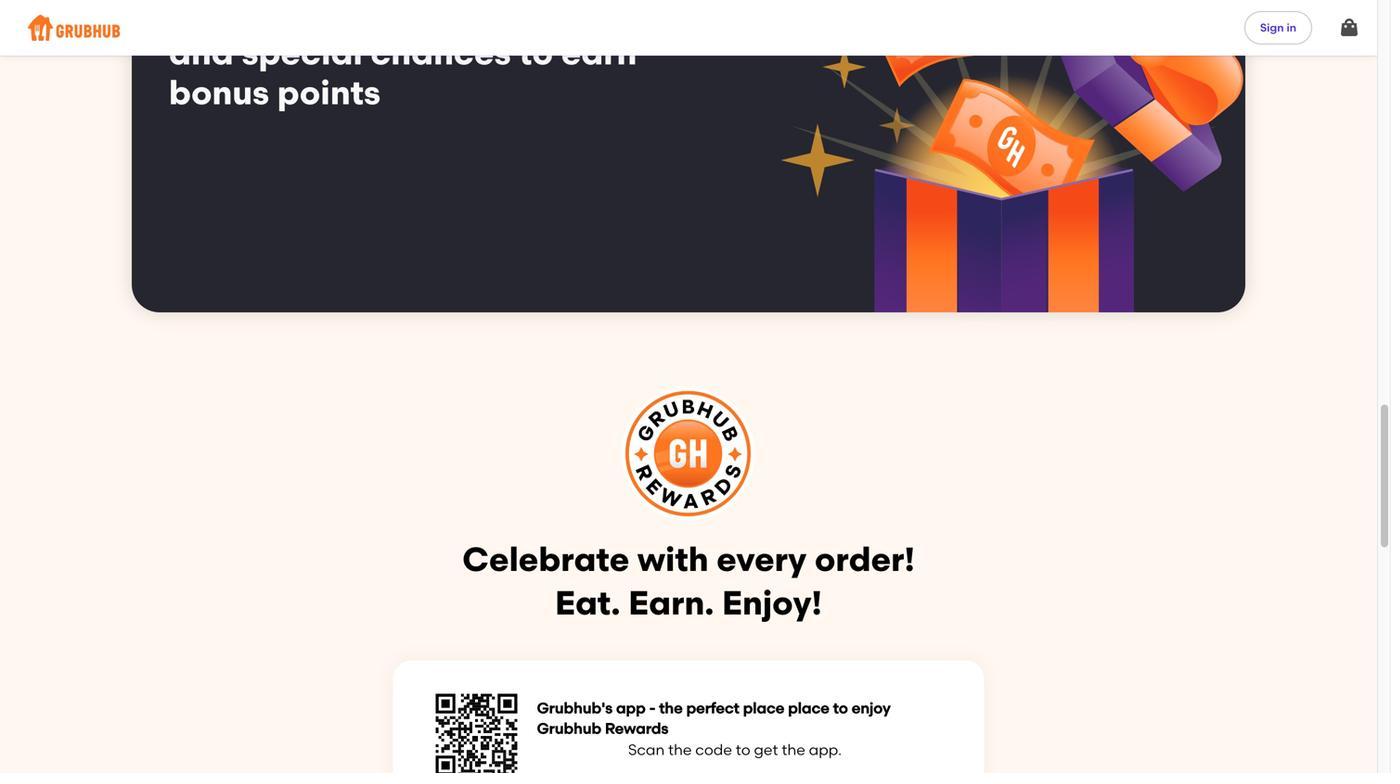 Task type: describe. For each thing, give the bounding box(es) containing it.
grubhub's app - the perfect place place to enjoy grubhub rewards scan the code to get the app.
[[537, 700, 891, 760]]

app
[[616, 700, 646, 718]]

to inside and special chances to earn bonus points
[[519, 33, 553, 73]]

eat.
[[555, 584, 620, 624]]

2 horizontal spatial to
[[833, 700, 848, 718]]

and special chances to earn bonus points
[[169, 33, 637, 113]]

qr code image
[[430, 689, 523, 774]]

sign in
[[1260, 21, 1296, 34]]

code
[[695, 742, 732, 760]]

the right -
[[659, 700, 683, 718]]

the right scan
[[668, 742, 692, 760]]

sign
[[1260, 21, 1284, 34]]

every
[[717, 540, 807, 580]]

get
[[754, 742, 778, 760]]

1 place from the left
[[743, 700, 784, 718]]

chances
[[371, 33, 511, 73]]

2 vertical spatial to
[[736, 742, 750, 760]]

order!
[[815, 540, 915, 580]]

grubhub
[[537, 720, 601, 738]]

perfect
[[686, 700, 739, 718]]

sign in link
[[1244, 11, 1312, 45]]

celebrate
[[462, 540, 629, 580]]

app.
[[809, 742, 842, 760]]

grubhub rewards logo image
[[619, 387, 758, 522]]

earn
[[561, 33, 637, 73]]

grubhub's
[[537, 700, 613, 718]]



Task type: vqa. For each thing, say whether or not it's contained in the screenshot.
first BURRITO from left
no



Task type: locate. For each thing, give the bounding box(es) containing it.
0 horizontal spatial place
[[743, 700, 784, 718]]

to
[[519, 33, 553, 73], [833, 700, 848, 718], [736, 742, 750, 760]]

1 horizontal spatial place
[[788, 700, 829, 718]]

and
[[169, 33, 234, 73]]

enjoy
[[852, 700, 891, 718]]

place up app. at right bottom
[[788, 700, 829, 718]]

points
[[277, 73, 381, 113]]

2 place from the left
[[788, 700, 829, 718]]

rewards
[[605, 720, 668, 738]]

to left get
[[736, 742, 750, 760]]

earn.
[[628, 584, 714, 624]]

grubhub logo image
[[28, 9, 121, 46]]

celebrate with every order! eat. earn. enjoy!
[[462, 540, 915, 624]]

with
[[637, 540, 709, 580]]

to left earn
[[519, 33, 553, 73]]

0 vertical spatial to
[[519, 33, 553, 73]]

the right get
[[782, 742, 805, 760]]

enjoy!
[[722, 584, 822, 624]]

place
[[743, 700, 784, 718], [788, 700, 829, 718]]

special
[[242, 33, 363, 73]]

the
[[659, 700, 683, 718], [668, 742, 692, 760], [782, 742, 805, 760]]

in
[[1287, 21, 1296, 34]]

1 horizontal spatial to
[[736, 742, 750, 760]]

bonus
[[169, 73, 269, 113]]

place up get
[[743, 700, 784, 718]]

to left enjoy
[[833, 700, 848, 718]]

-
[[649, 700, 655, 718]]

scan
[[628, 742, 665, 760]]

0 horizontal spatial to
[[519, 33, 553, 73]]

1 vertical spatial to
[[833, 700, 848, 718]]



